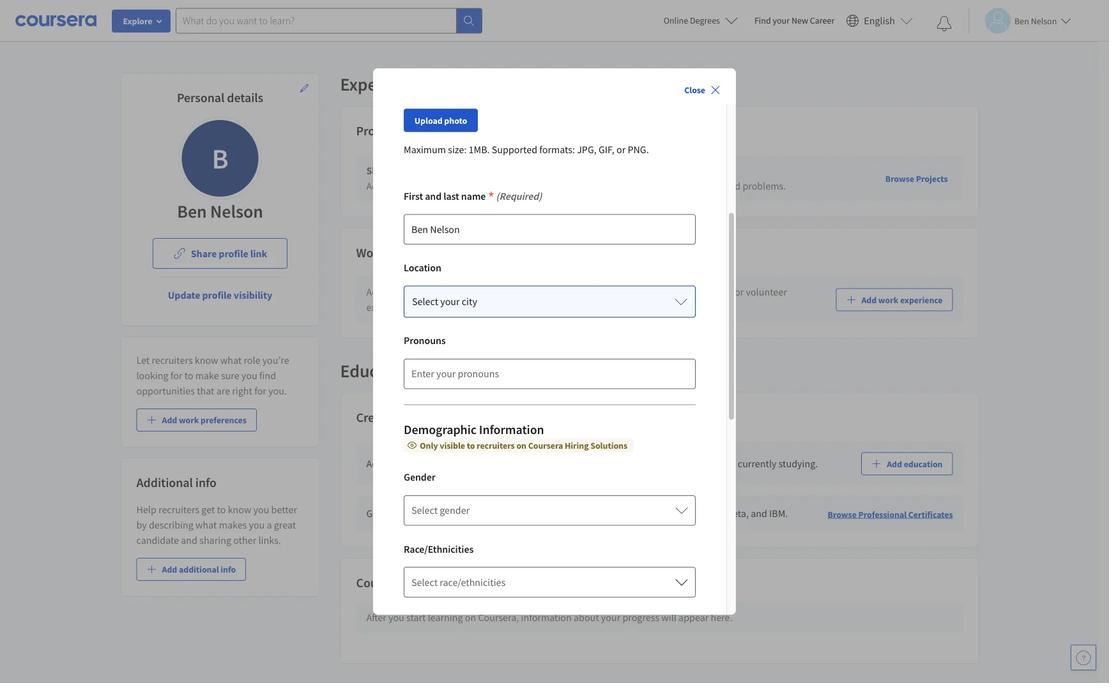 Task type: locate. For each thing, give the bounding box(es) containing it.
are inside let recruiters know what role you're looking for to make sure you find opportunities that are right for you.
[[216, 385, 230, 397]]

info
[[195, 475, 217, 491], [221, 564, 236, 576]]

let recruiters know what role you're looking for to make sure you find opportunities that are right for you.
[[136, 354, 289, 397]]

profile inside button
[[202, 289, 232, 302]]

you down role
[[241, 369, 257, 382]]

if
[[523, 286, 529, 299]]

recruiters up describing
[[158, 503, 199, 516]]

1 vertical spatial browse
[[828, 509, 857, 520]]

only visible to recruiters on coursera hiring solutions
[[420, 440, 627, 451]]

status
[[439, 615, 466, 628]]

0 vertical spatial projects
[[596, 165, 632, 177]]

1 horizontal spatial coursera
[[528, 440, 563, 451]]

know inside let recruiters know what role you're looking for to make sure you find opportunities that are right for you.
[[195, 354, 218, 367]]

1 horizontal spatial learning
[[463, 575, 508, 591]]

add work preferences
[[162, 415, 246, 426]]

and left ability
[[614, 180, 631, 193]]

currently
[[738, 458, 777, 471]]

1 vertical spatial info
[[221, 564, 236, 576]]

your left past
[[385, 286, 405, 299]]

info inside button
[[221, 564, 236, 576]]

0 vertical spatial coursera
[[528, 440, 563, 451]]

and inside 'demographic information' dialog
[[425, 190, 442, 203]]

know down solutions
[[605, 458, 628, 471]]

1 vertical spatial for
[[254, 385, 266, 397]]

your down the maximum
[[413, 165, 433, 177]]

coursera
[[528, 440, 563, 451], [356, 575, 405, 591]]

to right get
[[217, 503, 226, 516]]

your inside add your past work experience here. if you're just starting out, you can add internships or volunteer experience instead.
[[385, 286, 405, 299]]

recruiters up the demonstrate
[[471, 165, 515, 177]]

0 vertical spatial here.
[[499, 286, 521, 299]]

recruiters
[[471, 165, 515, 177], [152, 354, 193, 367], [477, 440, 515, 451], [158, 503, 199, 516]]

profile for share
[[219, 247, 248, 260]]

1 horizontal spatial work
[[427, 286, 448, 299]]

1 vertical spatial projects
[[916, 173, 948, 184]]

1 vertical spatial projects
[[385, 180, 420, 193]]

job- right get
[[383, 508, 400, 520]]

coursera up "let"
[[528, 440, 563, 451]]

learning for start
[[428, 612, 463, 624]]

gif,
[[599, 143, 614, 156]]

additional
[[136, 475, 193, 491]]

you're up find
[[262, 354, 289, 367]]

1 horizontal spatial browse
[[885, 173, 914, 184]]

1 horizontal spatial know
[[228, 503, 251, 516]]

your inside "button"
[[440, 295, 460, 308]]

select for select gender
[[411, 504, 438, 517]]

recruiters up background
[[477, 440, 515, 451]]

info right additional
[[221, 564, 236, 576]]

your left city
[[440, 295, 460, 308]]

veteran
[[404, 615, 437, 628]]

work for add work preferences
[[179, 415, 199, 426]]

add inside add your past work experience here. if you're just starting out, you can add internships or volunteer experience instead.
[[366, 286, 383, 299]]

browse projects button
[[880, 167, 953, 190]]

past
[[407, 286, 425, 299]]

links.
[[258, 534, 281, 547]]

work
[[427, 286, 448, 299], [878, 294, 898, 306], [179, 415, 199, 426]]

1 horizontal spatial what
[[220, 354, 242, 367]]

select inside popup button
[[411, 504, 438, 517]]

with down maximum size: 1mb. supported formats: jpg, gif, or png.
[[517, 165, 537, 177]]

you're right if
[[531, 286, 557, 299]]

companies
[[625, 508, 671, 520]]

add education
[[887, 458, 943, 470]]

you left can
[[631, 286, 647, 299]]

for up opportunities
[[170, 369, 182, 382]]

0 vertical spatial projects
[[356, 123, 400, 139]]

close
[[684, 84, 705, 96]]

recruiters up looking
[[152, 354, 193, 367]]

select inside "button"
[[412, 295, 438, 308]]

to left "let"
[[534, 458, 543, 471]]

you left start
[[388, 612, 404, 624]]

your right find in the right of the page
[[773, 15, 790, 26]]

add for experience
[[861, 294, 877, 306]]

industry-
[[553, 508, 591, 520]]

0 vertical spatial on
[[516, 440, 526, 451]]

where
[[631, 458, 657, 471]]

great
[[274, 519, 296, 532]]

technical
[[532, 180, 571, 193]]

work inside add work experience button
[[878, 294, 898, 306]]

learning right the first
[[463, 575, 508, 591]]

1 vertical spatial you're
[[262, 354, 289, 367]]

know up makes
[[228, 503, 251, 516]]

or inside add your past work experience here. if you're just starting out, you can add internships or volunteer experience instead.
[[735, 286, 744, 299]]

1 horizontal spatial you're
[[531, 286, 557, 299]]

or
[[617, 143, 626, 156], [735, 286, 744, 299], [711, 458, 720, 471]]

select for select race/ethnicities
[[411, 576, 438, 589]]

2 horizontal spatial experience
[[900, 294, 943, 306]]

0 vertical spatial are
[[216, 385, 230, 397]]

find
[[259, 369, 276, 382]]

0 vertical spatial or
[[617, 143, 626, 156]]

0 vertical spatial here
[[422, 180, 441, 193]]

profile left link
[[219, 247, 248, 260]]

profile right "update"
[[202, 289, 232, 302]]

work history
[[356, 245, 425, 261]]

experience
[[340, 73, 424, 96]]

preferences
[[201, 415, 246, 426]]

get
[[366, 508, 381, 520]]

1 horizontal spatial job-
[[539, 165, 557, 177]]

1 horizontal spatial projects
[[916, 173, 948, 184]]

0 vertical spatial select
[[412, 295, 438, 308]]

0 horizontal spatial or
[[617, 143, 626, 156]]

experience
[[451, 286, 497, 299], [900, 294, 943, 306], [366, 301, 413, 314]]

1 horizontal spatial info
[[221, 564, 236, 576]]

here down skills
[[422, 180, 441, 193]]

None search field
[[176, 8, 482, 34]]

Select your city button
[[404, 286, 696, 318]]

your for past
[[385, 286, 405, 299]]

1 vertical spatial with
[[426, 508, 445, 520]]

0 vertical spatial learning
[[463, 575, 508, 591]]

2 vertical spatial know
[[228, 503, 251, 516]]

First and last name text field
[[404, 214, 696, 245]]

2 horizontal spatial work
[[878, 294, 898, 306]]

0 horizontal spatial here.
[[499, 286, 521, 299]]

expertise
[[573, 180, 612, 193]]

just
[[559, 286, 575, 299]]

and left last
[[425, 190, 442, 203]]

on for recruiters
[[516, 440, 526, 451]]

your up gender
[[385, 458, 405, 471]]

work inside add work preferences button
[[179, 415, 199, 426]]

add for educational
[[366, 458, 383, 471]]

role
[[244, 354, 260, 367]]

2 vertical spatial select
[[411, 576, 438, 589]]

here. left if
[[499, 286, 521, 299]]

1 vertical spatial on
[[465, 612, 476, 624]]

add for past
[[366, 286, 383, 299]]

select race/ethnicities button
[[404, 567, 696, 598]]

candidate
[[136, 534, 179, 547]]

name
[[461, 190, 486, 203]]

to left make
[[184, 369, 193, 382]]

coursera up after
[[356, 575, 405, 591]]

maximum size: 1mb. supported formats: jpg, gif, or png.
[[404, 143, 649, 156]]

with left the role-
[[426, 508, 445, 520]]

training
[[495, 508, 528, 520]]

you inside add your past work experience here. if you're just starting out, you can add internships or volunteer experience instead.
[[631, 286, 647, 299]]

gender
[[440, 504, 470, 517]]

your right the "about" at the right bottom of the page
[[601, 612, 620, 624]]

add work preferences button
[[136, 409, 257, 432]]

add inside button
[[861, 294, 877, 306]]

1 vertical spatial job-
[[383, 508, 400, 520]]

on left coursera,
[[465, 612, 476, 624]]

2 vertical spatial or
[[711, 458, 720, 471]]

know inside help recruiters get to know you better by describing what makes you a great candidate and sharing other links.
[[228, 503, 251, 516]]

0 vertical spatial what
[[220, 354, 242, 367]]

0 horizontal spatial with
[[426, 508, 445, 520]]

what up sure
[[220, 354, 242, 367]]

job-
[[539, 165, 557, 177], [383, 508, 400, 520]]

share profile link button
[[153, 238, 288, 269]]

background
[[460, 458, 511, 471]]

and down describing
[[181, 534, 197, 547]]

update
[[168, 289, 200, 302]]

what down get
[[196, 519, 217, 532]]

0 vertical spatial know
[[195, 354, 218, 367]]

makes
[[219, 519, 247, 532]]

or left volunteer
[[735, 286, 744, 299]]

or right studied
[[711, 458, 720, 471]]

0 horizontal spatial browse
[[828, 509, 857, 520]]

add work experience button
[[836, 289, 953, 312]]

1 vertical spatial or
[[735, 286, 744, 299]]

0 horizontal spatial work
[[179, 415, 199, 426]]

0 horizontal spatial learning
[[428, 612, 463, 624]]

projects
[[356, 123, 400, 139], [916, 173, 948, 184]]

0 vertical spatial profile
[[219, 247, 248, 260]]

learning for first
[[463, 575, 508, 591]]

1 vertical spatial learning
[[428, 612, 463, 624]]

0 horizontal spatial are
[[216, 385, 230, 397]]

from
[[530, 508, 551, 520]]

with
[[517, 165, 537, 177], [426, 508, 445, 520]]

0 vertical spatial job-
[[539, 165, 557, 177]]

projects down gif,
[[596, 165, 632, 177]]

are down sure
[[216, 385, 230, 397]]

1 horizontal spatial are
[[722, 458, 736, 471]]

1 horizontal spatial for
[[254, 385, 266, 397]]

for down find
[[254, 385, 266, 397]]

what inside help recruiters get to know you better by describing what makes you a great candidate and sharing other links.
[[196, 519, 217, 532]]

ibm.
[[769, 508, 788, 520]]

ready
[[400, 508, 424, 520]]

select inside popup button
[[411, 576, 438, 589]]

browse professional certificates link
[[828, 509, 953, 520]]

0 horizontal spatial you're
[[262, 354, 289, 367]]

starting
[[577, 286, 610, 299]]

0 horizontal spatial here
[[422, 180, 441, 193]]

learning right start
[[428, 612, 463, 624]]

1 vertical spatial profile
[[202, 289, 232, 302]]

or right gif,
[[617, 143, 626, 156]]

profile inside button
[[219, 247, 248, 260]]

select down location
[[412, 295, 438, 308]]

1 horizontal spatial or
[[711, 458, 720, 471]]

and inside showcase your skills to recruiters with job-relevant projects add projects here to demonstrate your technical expertise and ability to solve real-world problems.
[[614, 180, 631, 193]]

help
[[136, 503, 156, 516]]

better
[[271, 503, 297, 516]]

1 vertical spatial select
[[411, 504, 438, 517]]

0 horizontal spatial what
[[196, 519, 217, 532]]

to inside let recruiters know what role you're looking for to make sure you find opportunities that are right for you.
[[184, 369, 193, 382]]

here
[[422, 180, 441, 193], [513, 458, 532, 471]]

on inside dialog
[[516, 440, 526, 451]]

0 horizontal spatial on
[[465, 612, 476, 624]]

0 horizontal spatial know
[[195, 354, 218, 367]]

to down demographic information at left
[[467, 440, 475, 451]]

showcase
[[366, 165, 411, 177]]

to inside help recruiters get to know you better by describing what makes you a great candidate and sharing other links.
[[217, 503, 226, 516]]

2 horizontal spatial or
[[735, 286, 744, 299]]

info up get
[[195, 475, 217, 491]]

race/ethnicities
[[404, 543, 474, 556]]

select race/ethnicities
[[411, 576, 506, 589]]

make
[[195, 369, 219, 382]]

find your new career
[[754, 15, 835, 26]]

1 horizontal spatial here.
[[711, 612, 732, 624]]

0 vertical spatial you're
[[531, 286, 557, 299]]

0 vertical spatial info
[[195, 475, 217, 491]]

share profile link
[[191, 247, 267, 260]]

1 vertical spatial coursera
[[356, 575, 405, 591]]

sure
[[221, 369, 239, 382]]

0 vertical spatial with
[[517, 165, 537, 177]]

browse professional certificates
[[828, 509, 953, 520]]

1 horizontal spatial with
[[517, 165, 537, 177]]

problems.
[[743, 180, 786, 193]]

are left currently
[[722, 458, 736, 471]]

select left the first
[[411, 576, 438, 589]]

1 horizontal spatial on
[[516, 440, 526, 451]]

select left gender
[[411, 504, 438, 517]]

on for learning
[[465, 612, 476, 624]]

on down information
[[516, 440, 526, 451]]

coursera inside 'demographic information' dialog
[[528, 440, 563, 451]]

1 vertical spatial here.
[[711, 612, 732, 624]]

select
[[412, 295, 438, 308], [411, 504, 438, 517], [411, 576, 438, 589]]

1 vertical spatial are
[[722, 458, 736, 471]]

0 vertical spatial browse
[[885, 173, 914, 184]]

here. right appear
[[711, 612, 732, 624]]

add inside showcase your skills to recruiters with job-relevant projects add projects here to demonstrate your technical expertise and ability to solve real-world problems.
[[366, 180, 383, 193]]

link
[[250, 247, 267, 260]]

here down only visible to recruiters on coursera hiring solutions
[[513, 458, 532, 471]]

help recruiters get to know you better by describing what makes you a great candidate and sharing other links.
[[136, 503, 297, 547]]

about
[[574, 612, 599, 624]]

0 vertical spatial for
[[170, 369, 182, 382]]

studying.
[[779, 458, 818, 471]]

your for city
[[440, 295, 460, 308]]

0 horizontal spatial for
[[170, 369, 182, 382]]

know up make
[[195, 354, 218, 367]]

add for info
[[162, 564, 177, 576]]

job- up technical
[[539, 165, 557, 177]]

can
[[649, 286, 664, 299]]

0 horizontal spatial coursera
[[356, 575, 405, 591]]

2 horizontal spatial know
[[605, 458, 628, 471]]

projects down showcase
[[385, 180, 420, 193]]

looking
[[136, 369, 168, 382]]

1 vertical spatial what
[[196, 519, 217, 532]]

your for new
[[773, 15, 790, 26]]

1 horizontal spatial here
[[513, 458, 532, 471]]

browse inside "button"
[[885, 173, 914, 184]]



Task type: vqa. For each thing, say whether or not it's contained in the screenshot.
unions,
no



Task type: describe. For each thing, give the bounding box(es) containing it.
new
[[792, 15, 808, 26]]

studied
[[677, 458, 709, 471]]

work
[[356, 245, 385, 261]]

what inside let recruiters know what role you're looking for to make sure you find opportunities that are right for you.
[[220, 354, 242, 367]]

based
[[467, 508, 493, 520]]

edit image
[[299, 83, 310, 93]]

after
[[366, 612, 386, 624]]

veteran status
[[404, 615, 466, 628]]

add
[[666, 286, 683, 299]]

get
[[201, 503, 215, 516]]

projects inside "button"
[[916, 173, 948, 184]]

first
[[439, 575, 461, 591]]

ben
[[177, 200, 207, 223]]

sharing
[[199, 534, 231, 547]]

find
[[754, 15, 771, 26]]

recruiters inside showcase your skills to recruiters with job-relevant projects add projects here to demonstrate your technical expertise and ability to solve real-world problems.
[[471, 165, 515, 177]]

volunteer
[[746, 286, 787, 299]]

help center image
[[1076, 650, 1091, 666]]

update profile visibility
[[168, 289, 272, 302]]

personal
[[177, 90, 224, 106]]

0 horizontal spatial projects
[[385, 180, 420, 193]]

1 horizontal spatial projects
[[596, 165, 632, 177]]

certificates
[[908, 509, 953, 520]]

visible
[[440, 440, 465, 451]]

formats:
[[539, 143, 575, 156]]

browse projects
[[885, 173, 948, 184]]

to down skills
[[443, 180, 452, 193]]

recruiters inside 'demographic information' dialog
[[477, 440, 515, 451]]

select for select your city
[[412, 295, 438, 308]]

your for skills
[[413, 165, 433, 177]]

role-
[[447, 508, 467, 520]]

and left ibm. at the right of the page
[[751, 508, 767, 520]]

your left technical
[[511, 180, 530, 193]]

last
[[444, 190, 459, 203]]

png.
[[628, 143, 649, 156]]

describing
[[149, 519, 193, 532]]

education
[[340, 360, 417, 382]]

nelson
[[210, 200, 263, 223]]

supported
[[492, 143, 537, 156]]

1 vertical spatial here
[[513, 458, 532, 471]]

skills
[[435, 165, 458, 177]]

opportunities
[[136, 385, 195, 397]]

google,
[[691, 508, 723, 520]]

1 horizontal spatial experience
[[451, 286, 497, 299]]

start
[[406, 612, 426, 624]]

or inside 'demographic information' dialog
[[617, 143, 626, 156]]

here inside showcase your skills to recruiters with job-relevant projects add projects here to demonstrate your technical expertise and ability to solve real-world problems.
[[422, 180, 441, 193]]

english button
[[841, 0, 918, 42]]

out,
[[612, 286, 629, 299]]

educational
[[407, 458, 458, 471]]

select gender button
[[404, 495, 696, 526]]

world
[[716, 180, 741, 193]]

photo
[[444, 115, 467, 126]]

additional info
[[136, 475, 217, 491]]

demographic
[[404, 422, 477, 438]]

pronouns
[[404, 334, 446, 347]]

leading
[[591, 508, 623, 520]]

to left solve
[[661, 180, 670, 193]]

demographic information dialog
[[373, 0, 736, 678]]

with inside showcase your skills to recruiters with job-relevant projects add projects here to demonstrate your technical expertise and ability to solve real-world problems.
[[517, 165, 537, 177]]

will
[[661, 612, 677, 624]]

first
[[404, 190, 423, 203]]

share
[[191, 247, 217, 260]]

experience inside button
[[900, 294, 943, 306]]

find your new career link
[[748, 13, 841, 29]]

information
[[479, 422, 544, 438]]

upload
[[415, 115, 443, 126]]

gender
[[404, 471, 435, 484]]

upload photo
[[415, 115, 467, 126]]

you right where
[[659, 458, 675, 471]]

coursera skills-first learning
[[356, 575, 508, 591]]

demographic information
[[404, 422, 544, 438]]

add for preferences
[[162, 415, 177, 426]]

work for add work experience
[[878, 294, 898, 306]]

to inside 'demographic information' dialog
[[467, 440, 475, 451]]

size:
[[448, 143, 467, 156]]

by
[[136, 519, 147, 532]]

additional
[[179, 564, 219, 576]]

work inside add your past work experience here. if you're just starting out, you can add internships or volunteer experience instead.
[[427, 286, 448, 299]]

relevant
[[557, 165, 594, 177]]

add education button
[[861, 453, 953, 476]]

select your city
[[412, 295, 477, 308]]

here. inside add your past work experience here. if you're just starting out, you can add internships or volunteer experience instead.
[[499, 286, 521, 299]]

Pronouns text field
[[404, 359, 696, 389]]

right
[[232, 385, 252, 397]]

showcase your skills to recruiters with job-relevant projects add projects here to demonstrate your technical expertise and ability to solve real-world problems.
[[366, 165, 786, 193]]

0 horizontal spatial projects
[[356, 123, 400, 139]]

show notifications image
[[937, 16, 952, 31]]

browse for browse professional certificates
[[828, 509, 857, 520]]

job- inside showcase your skills to recruiters with job-relevant projects add projects here to demonstrate your technical expertise and ability to solve real-world problems.
[[539, 165, 557, 177]]

0 horizontal spatial experience
[[366, 301, 413, 314]]

visibility
[[234, 289, 272, 302]]

and inside help recruiters get to know you better by describing what makes you a great candidate and sharing other links.
[[181, 534, 197, 547]]

you left a
[[249, 519, 265, 532]]

you're inside let recruiters know what role you're looking for to make sure you find opportunities that are right for you.
[[262, 354, 289, 367]]

personal details
[[177, 90, 263, 106]]

1 vertical spatial know
[[605, 458, 628, 471]]

to right skills
[[460, 165, 469, 177]]

instead.
[[415, 301, 449, 314]]

your for educational
[[385, 458, 405, 471]]

profile for update
[[202, 289, 232, 302]]

maximum
[[404, 143, 446, 156]]

0 horizontal spatial job-
[[383, 508, 400, 520]]

add additional info button
[[136, 558, 246, 581]]

0 horizontal spatial info
[[195, 475, 217, 491]]

coursera,
[[478, 612, 519, 624]]

that
[[197, 385, 214, 397]]

you're inside add your past work experience here. if you're just starting out, you can add internships or volunteer experience instead.
[[531, 286, 557, 299]]

history
[[387, 245, 425, 261]]

recruiters inside help recruiters get to know you better by describing what makes you a great candidate and sharing other links.
[[158, 503, 199, 516]]

recruiters inside let recruiters know what role you're looking for to make sure you find opportunities that are right for you.
[[152, 354, 193, 367]]

skills-
[[407, 575, 439, 591]]

solutions
[[591, 440, 627, 451]]

browse for browse projects
[[885, 173, 914, 184]]

details
[[227, 90, 263, 106]]

employers
[[558, 458, 603, 471]]

you.
[[268, 385, 287, 397]]

you inside let recruiters know what role you're looking for to make sure you find opportunities that are right for you.
[[241, 369, 257, 382]]

add work experience
[[861, 294, 943, 306]]

ben nelson
[[177, 200, 263, 223]]

city
[[462, 295, 477, 308]]

add your educational background here to let employers know where you studied or are currently studying.
[[366, 458, 818, 471]]

coursera image
[[15, 10, 96, 31]]

english
[[864, 14, 895, 27]]

other
[[233, 534, 256, 547]]

you up a
[[253, 503, 269, 516]]

after you start learning on coursera, information about your progress will appear here.
[[366, 612, 732, 624]]

progress
[[623, 612, 659, 624]]



